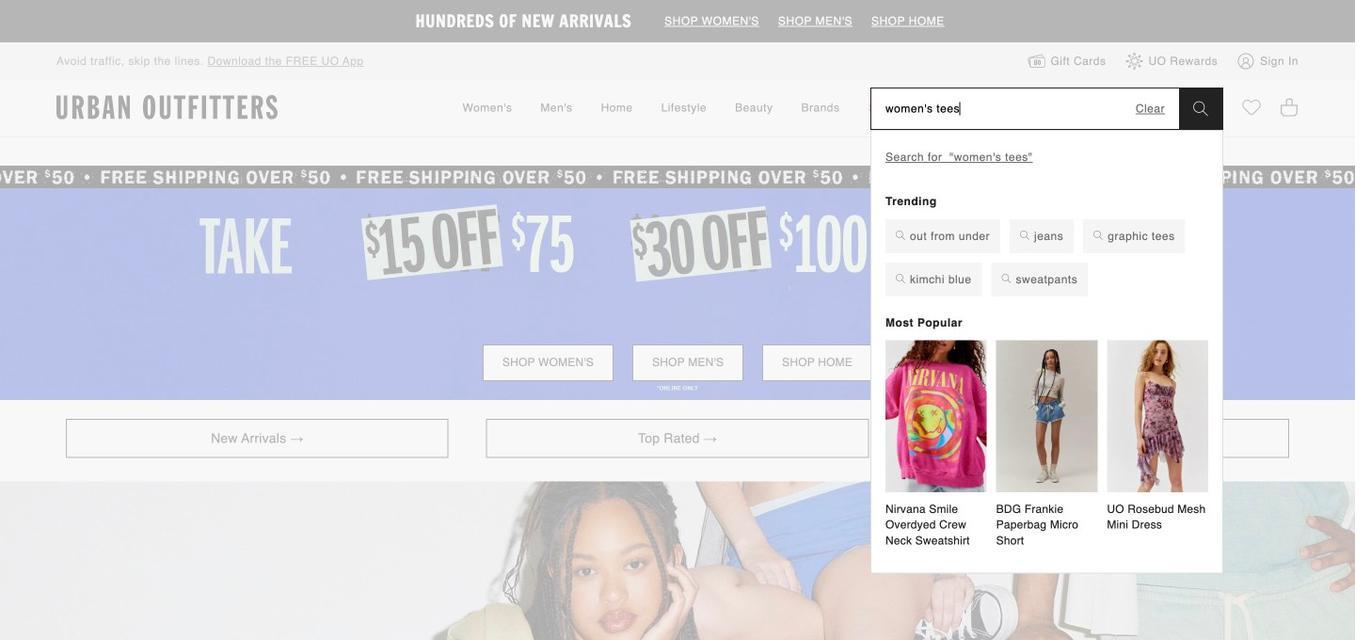 Task type: locate. For each thing, give the bounding box(es) containing it.
 image
[[0, 188, 1356, 400]]

None search field
[[872, 89, 1180, 129]]

main navigation element
[[339, 80, 1017, 137]]

nirvana smile overdyed crew neck sweatshirt image
[[886, 340, 987, 492]]

shop youniform image
[[0, 482, 1356, 640]]

group
[[886, 340, 1209, 554]]

my shopping bag image
[[1280, 97, 1299, 118]]

bdg frankie paperbag micro short image
[[997, 340, 1098, 492]]



Task type: describe. For each thing, give the bounding box(es) containing it.
search image
[[1194, 101, 1209, 116]]

favorites image
[[1243, 97, 1261, 118]]

free ship image
[[0, 166, 1356, 188]]

uo rosebud mesh mini dress image
[[1107, 340, 1209, 492]]

trending group
[[886, 219, 1209, 306]]

urban outfitters image
[[56, 95, 278, 120]]

Search text field
[[872, 89, 1136, 129]]



